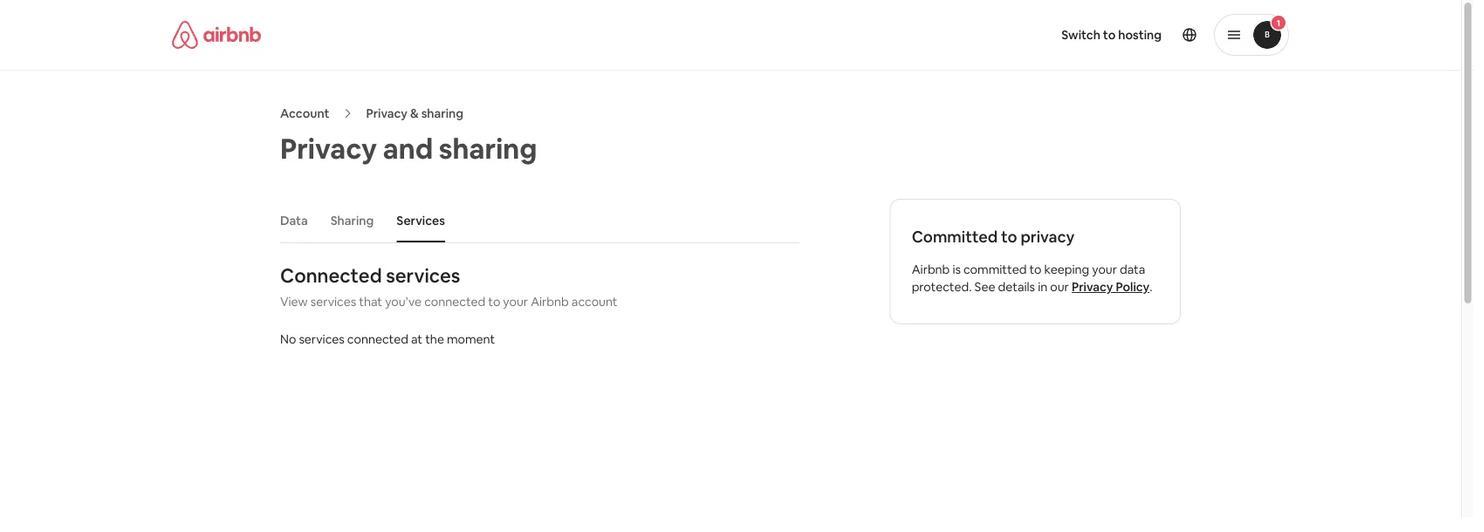 Task type: describe. For each thing, give the bounding box(es) containing it.
hosting
[[1119, 27, 1162, 43]]

1
[[1277, 17, 1281, 28]]

privacy and sharing
[[280, 130, 537, 167]]

privacy & sharing
[[366, 106, 464, 121]]

in
[[1038, 279, 1048, 295]]

keeping
[[1045, 262, 1090, 278]]

view
[[280, 294, 308, 310]]

connected inside connected services view services that you've connected to your airbnb account
[[425, 294, 486, 310]]

privacy policy .
[[1072, 279, 1153, 295]]

data
[[280, 213, 308, 229]]

our
[[1051, 279, 1070, 295]]

at
[[411, 332, 423, 348]]

policy
[[1116, 279, 1150, 295]]

your inside airbnb is committed to keeping your data protected. see details in our
[[1093, 262, 1118, 278]]

services button
[[388, 204, 454, 238]]

account link
[[280, 106, 330, 121]]

.
[[1150, 279, 1153, 295]]

privacy for privacy & sharing
[[366, 106, 408, 121]]

to up committed
[[1002, 227, 1018, 248]]

privacy policy link
[[1072, 279, 1150, 295]]

tab list containing data
[[272, 199, 800, 243]]

protected.
[[912, 279, 972, 295]]

airbnb inside connected services view services that you've connected to your airbnb account
[[531, 294, 569, 310]]

to inside airbnb is committed to keeping your data protected. see details in our
[[1030, 262, 1042, 278]]

account
[[572, 294, 618, 310]]

sharing for privacy & sharing
[[421, 106, 464, 121]]

moment
[[447, 332, 495, 348]]

and
[[383, 130, 433, 167]]

data
[[1120, 262, 1146, 278]]

services for connected
[[386, 263, 461, 288]]

data button
[[272, 204, 317, 238]]

switch
[[1062, 27, 1101, 43]]

airbnb inside airbnb is committed to keeping your data protected. see details in our
[[912, 262, 950, 278]]



Task type: locate. For each thing, give the bounding box(es) containing it.
services up the you've
[[386, 263, 461, 288]]

&
[[410, 106, 419, 121]]

services for no
[[299, 332, 345, 348]]

details
[[999, 279, 1036, 295]]

to right "switch"
[[1104, 27, 1116, 43]]

sharing right and
[[439, 130, 537, 167]]

airbnb left account
[[531, 294, 569, 310]]

your left account
[[503, 294, 528, 310]]

privacy
[[1021, 227, 1075, 248]]

0 horizontal spatial airbnb
[[531, 294, 569, 310]]

connected services view services that you've connected to your airbnb account
[[280, 263, 618, 310]]

you've
[[385, 294, 422, 310]]

profile element
[[752, 0, 1290, 70]]

1 button
[[1215, 14, 1290, 56]]

to
[[1104, 27, 1116, 43], [1002, 227, 1018, 248], [1030, 262, 1042, 278], [488, 294, 501, 310]]

is
[[953, 262, 961, 278]]

connected
[[425, 294, 486, 310], [347, 332, 409, 348]]

switch to hosting link
[[1052, 17, 1173, 53]]

privacy
[[366, 106, 408, 121], [280, 130, 377, 167], [1072, 279, 1114, 295]]

sharing
[[331, 213, 374, 229]]

connected up the moment
[[425, 294, 486, 310]]

see
[[975, 279, 996, 295]]

account
[[280, 106, 330, 121]]

to inside switch to hosting link
[[1104, 27, 1116, 43]]

0 horizontal spatial connected
[[347, 332, 409, 348]]

connected
[[280, 263, 382, 288]]

your inside connected services view services that you've connected to your airbnb account
[[503, 294, 528, 310]]

0 vertical spatial privacy
[[366, 106, 408, 121]]

1 vertical spatial sharing
[[439, 130, 537, 167]]

your
[[1093, 262, 1118, 278], [503, 294, 528, 310]]

airbnb up protected.
[[912, 262, 950, 278]]

privacy left &
[[366, 106, 408, 121]]

committed to privacy
[[912, 227, 1075, 248]]

0 vertical spatial services
[[386, 263, 461, 288]]

services
[[386, 263, 461, 288], [311, 294, 357, 310], [299, 332, 345, 348]]

no services connected at the moment
[[280, 332, 495, 348]]

privacy down keeping
[[1072, 279, 1114, 295]]

services down connected
[[311, 294, 357, 310]]

1 vertical spatial privacy
[[280, 130, 377, 167]]

0 horizontal spatial your
[[503, 294, 528, 310]]

committed
[[912, 227, 998, 248]]

1 horizontal spatial airbnb
[[912, 262, 950, 278]]

1 horizontal spatial your
[[1093, 262, 1118, 278]]

committed
[[964, 262, 1027, 278]]

the
[[425, 332, 444, 348]]

0 vertical spatial connected
[[425, 294, 486, 310]]

privacy down account
[[280, 130, 377, 167]]

connected down that at the left
[[347, 332, 409, 348]]

0 vertical spatial sharing
[[421, 106, 464, 121]]

sharing button
[[322, 204, 383, 238]]

services right no
[[299, 332, 345, 348]]

no
[[280, 332, 296, 348]]

1 vertical spatial airbnb
[[531, 294, 569, 310]]

2 vertical spatial services
[[299, 332, 345, 348]]

airbnb is committed to keeping your data protected. see details in our
[[912, 262, 1146, 295]]

tab list
[[272, 199, 800, 243]]

0 vertical spatial your
[[1093, 262, 1118, 278]]

to inside connected services view services that you've connected to your airbnb account
[[488, 294, 501, 310]]

switch to hosting
[[1062, 27, 1162, 43]]

that
[[359, 294, 383, 310]]

2 vertical spatial privacy
[[1072, 279, 1114, 295]]

1 vertical spatial services
[[311, 294, 357, 310]]

services
[[397, 213, 445, 229]]

privacy for privacy and sharing
[[280, 130, 377, 167]]

0 vertical spatial airbnb
[[912, 262, 950, 278]]

1 vertical spatial your
[[503, 294, 528, 310]]

to up 'in'
[[1030, 262, 1042, 278]]

1 horizontal spatial connected
[[425, 294, 486, 310]]

sharing
[[421, 106, 464, 121], [439, 130, 537, 167]]

1 vertical spatial connected
[[347, 332, 409, 348]]

airbnb
[[912, 262, 950, 278], [531, 294, 569, 310]]

sharing right &
[[421, 106, 464, 121]]

sharing for privacy and sharing
[[439, 130, 537, 167]]

your up privacy policy link
[[1093, 262, 1118, 278]]

to up the moment
[[488, 294, 501, 310]]



Task type: vqa. For each thing, say whether or not it's contained in the screenshot.
South associated with South Lake Tahoe, California Near Heavenly Mountain Resort 6 nights · Nov 27 – Dec 3 $2,252 total before taxes
no



